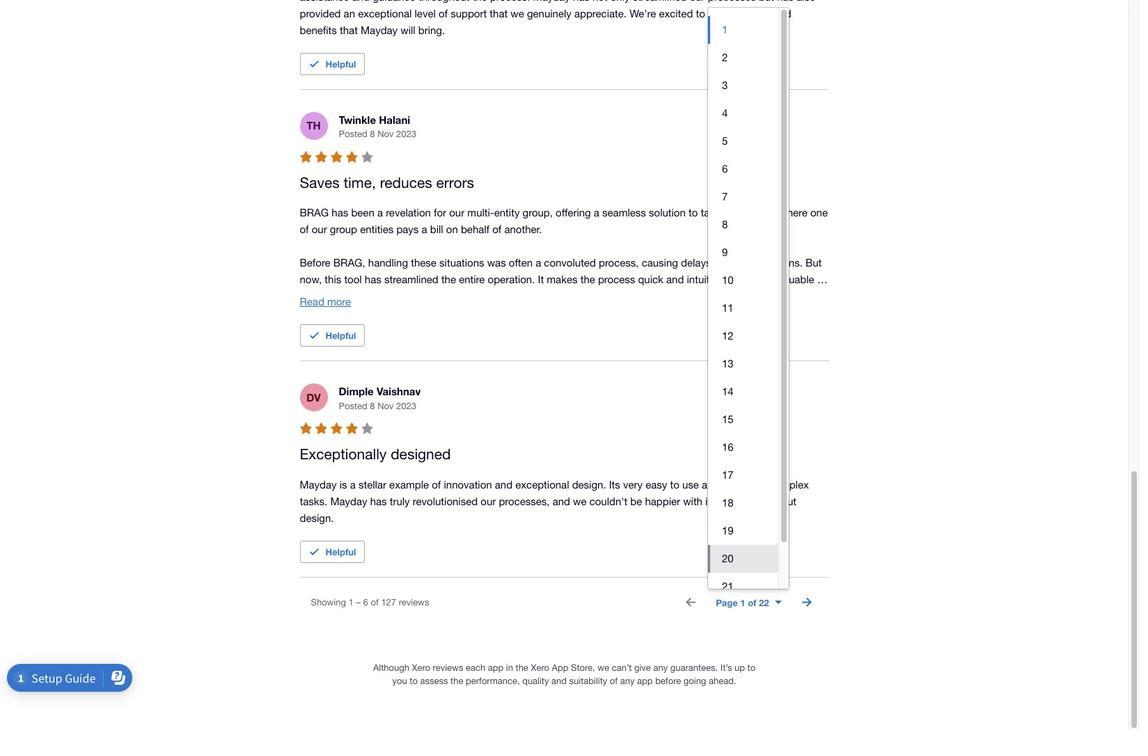 Task type: describe. For each thing, give the bounding box(es) containing it.
asset
[[422, 341, 447, 353]]

next page image
[[793, 589, 821, 617]]

5
[[722, 135, 728, 147]]

0 vertical spatial brag
[[300, 207, 329, 219]]

13 button
[[708, 350, 779, 378]]

team
[[640, 324, 663, 336]]

of down entity at the left of the page
[[492, 224, 501, 236]]

it's
[[720, 663, 732, 673]]

12
[[722, 330, 734, 342]]

to right you
[[410, 676, 418, 687]]

20
[[722, 553, 734, 565]]

handling
[[368, 257, 408, 269]]

we inside mayday is a stellar example of innovation and exceptional design. its very easy to use and simplifies complex tasks. mayday has truly revolutionised our processes, and we couldn't be happier with its well-thought-out design.
[[573, 496, 587, 507]]

15 button
[[708, 406, 779, 434]]

you
[[392, 676, 407, 687]]

the right assess
[[451, 676, 463, 687]]

the up quality
[[516, 663, 528, 673]]

2023 for designed
[[396, 401, 416, 411]]

the down convoluted
[[580, 274, 595, 286]]

very
[[623, 479, 643, 491]]

1 helpful from the top
[[325, 58, 356, 69]]

halani
[[379, 113, 410, 126]]

has up group
[[332, 207, 348, 219]]

convoluted
[[544, 257, 596, 269]]

in inside 'brag has been a revelation for our multi-entity group, offering a seamless solution to tackle scenarios where one of our group entities pays a bill on behalf of another. before brag, handling these situations was often a convoluted process, causing delays and complications. but now, this tool has streamlined the entire operation. it makes the process quick and intuitive, saving us valuable time and reducing the margin for errors. additionally, the user-friendly interface of brag has made it easy for our team to adapt and integrate into our workflow. it's an essential asset in our toolkit for ensuring financial transparency and efficiency among our entities. we can't recommend it enough!'
[[450, 341, 458, 353]]

exceptional
[[515, 479, 569, 491]]

solution
[[649, 207, 686, 219]]

although xero reviews each app in the xero app store, we can't give any guarantees. it's up to you to assess the performance, quality and suitability of any app before going ahead.
[[373, 663, 755, 687]]

1 horizontal spatial app
[[637, 676, 653, 687]]

pays
[[396, 224, 419, 236]]

the down situations at the left of the page
[[441, 274, 456, 286]]

going
[[684, 676, 706, 687]]

17 button
[[708, 461, 779, 489]]

2
[[722, 51, 728, 63]]

has inside mayday is a stellar example of innovation and exceptional design. its very easy to use and simplifies complex tasks. mayday has truly revolutionised our processes, and we couldn't be happier with its well-thought-out design.
[[370, 496, 387, 507]]

a inside mayday is a stellar example of innovation and exceptional design. its very easy to use and simplifies complex tasks. mayday has truly revolutionised our processes, and we couldn't be happier with its well-thought-out design.
[[350, 479, 356, 491]]

its
[[705, 496, 716, 507]]

1 for page 1 of 22
[[740, 597, 745, 608]]

8 for time,
[[370, 129, 375, 139]]

20 button
[[708, 545, 779, 573]]

our up "enough!"
[[461, 341, 476, 353]]

read more
[[300, 296, 351, 308]]

time
[[300, 291, 320, 302]]

essential
[[378, 341, 419, 353]]

tool
[[344, 274, 362, 286]]

for right toolkit at the top left of page
[[511, 341, 523, 353]]

19 button
[[708, 517, 779, 545]]

3 button
[[708, 72, 779, 99]]

2023 for time,
[[396, 129, 416, 139]]

exceptionally designed
[[300, 446, 451, 463]]

21
[[722, 581, 734, 592]]

suitability
[[569, 676, 607, 687]]

simplifies
[[722, 479, 766, 491]]

quick
[[638, 274, 663, 286]]

our up transparency
[[622, 324, 637, 336]]

causing
[[642, 257, 678, 269]]

has up reducing
[[365, 274, 381, 286]]

showing
[[311, 597, 346, 608]]

17
[[722, 469, 734, 481]]

up
[[735, 663, 745, 673]]

additionally,
[[300, 324, 356, 336]]

to left tackle
[[689, 207, 698, 219]]

6 button
[[708, 155, 779, 183]]

bill
[[430, 224, 443, 236]]

6 inside the pagination element
[[363, 597, 368, 608]]

0 vertical spatial mayday
[[300, 479, 337, 491]]

revolutionised
[[413, 496, 478, 507]]

each
[[466, 663, 485, 673]]

21 button
[[708, 573, 779, 601]]

1 inside 1 2 3 4 5 6 7 8 9 10
[[722, 24, 728, 35]]

page 1 of 22 button
[[707, 592, 790, 614]]

of inside mayday is a stellar example of innovation and exceptional design. its very easy to use and simplifies complex tasks. mayday has truly revolutionised our processes, and we couldn't be happier with its well-thought-out design.
[[432, 479, 441, 491]]

for left errors.
[[439, 291, 452, 302]]

friendly
[[400, 324, 434, 336]]

reducing
[[343, 291, 384, 302]]

saving
[[729, 274, 759, 286]]

to right team
[[666, 324, 676, 336]]

situations
[[439, 257, 484, 269]]

be
[[630, 496, 642, 507]]

to right up
[[747, 663, 755, 673]]

previous page image
[[677, 589, 705, 617]]

13
[[722, 358, 734, 370]]

1 button
[[708, 16, 779, 44]]

assess
[[420, 676, 448, 687]]

complex
[[769, 479, 809, 491]]

transparency
[[611, 341, 671, 353]]

the up the an
[[359, 324, 374, 336]]

and down causing
[[666, 274, 684, 286]]

saves time, reduces errors
[[300, 174, 474, 191]]

127
[[381, 597, 396, 608]]

our inside mayday is a stellar example of innovation and exceptional design. its very easy to use and simplifies complex tasks. mayday has truly revolutionised our processes, and we couldn't be happier with its well-thought-out design.
[[481, 496, 496, 507]]

tasks.
[[300, 496, 327, 507]]

on
[[446, 224, 458, 236]]

th
[[307, 119, 321, 132]]

16
[[722, 441, 734, 453]]

easy inside 'brag has been a revelation for our multi-entity group, offering a seamless solution to tackle scenarios where one of our group entities pays a bill on behalf of another. before brag, handling these situations was often a convoluted process, causing delays and complications. but now, this tool has streamlined the entire operation. it makes the process quick and intuitive, saving us valuable time and reducing the margin for errors. additionally, the user-friendly interface of brag has made it easy for our team to adapt and integrate into our workflow. it's an essential asset in our toolkit for ensuring financial transparency and efficiency among our entities. we can't recommend it enough!'
[[582, 324, 603, 336]]

ensuring
[[526, 341, 566, 353]]

interface
[[437, 324, 478, 336]]

user-
[[377, 324, 400, 336]]

of left "127"
[[371, 597, 379, 608]]

entity
[[494, 207, 520, 219]]

vaishnav
[[377, 385, 421, 398]]

makes
[[547, 274, 578, 286]]

5 button
[[708, 127, 779, 155]]

and down adapt
[[674, 341, 692, 353]]

example
[[389, 479, 429, 491]]

1 helpful button from the top
[[300, 53, 365, 75]]

15
[[722, 413, 734, 425]]

12 button
[[708, 322, 779, 350]]

complications.
[[735, 257, 803, 269]]

helpful button for saves
[[300, 325, 365, 347]]

18
[[722, 497, 734, 509]]

has up ensuring
[[524, 324, 541, 336]]

for up bill
[[434, 207, 446, 219]]

posted for saves
[[339, 129, 367, 139]]

entities
[[360, 224, 394, 236]]

our left group
[[312, 224, 327, 236]]

valuable
[[776, 274, 814, 286]]



Task type: locate. For each thing, give the bounding box(es) containing it.
this
[[325, 274, 341, 286]]

to
[[689, 207, 698, 219], [666, 324, 676, 336], [670, 479, 679, 491], [747, 663, 755, 673], [410, 676, 418, 687]]

0 horizontal spatial it
[[442, 357, 447, 369]]

1 vertical spatial brag
[[493, 324, 522, 336]]

integrate
[[729, 324, 770, 336]]

0 vertical spatial nov
[[377, 129, 394, 139]]

twinkle
[[339, 113, 376, 126]]

8 down dimple
[[370, 401, 375, 411]]

1 vertical spatial app
[[637, 676, 653, 687]]

0 horizontal spatial easy
[[582, 324, 603, 336]]

2023 down halani
[[396, 129, 416, 139]]

2 button
[[708, 44, 779, 72]]

we left can't
[[598, 663, 609, 673]]

8 inside dimple vaishnav posted 8 nov 2023
[[370, 401, 375, 411]]

1 vertical spatial any
[[620, 676, 635, 687]]

been
[[351, 207, 374, 219]]

8 inside 1 2 3 4 5 6 7 8 9 10
[[722, 218, 728, 230]]

2 2023 from the top
[[396, 401, 416, 411]]

and up its
[[702, 479, 719, 491]]

nov inside dimple vaishnav posted 8 nov 2023
[[377, 401, 394, 411]]

0 vertical spatial helpful
[[325, 58, 356, 69]]

the down streamlined
[[387, 291, 402, 302]]

workflow.
[[300, 341, 344, 353]]

xero up assess
[[412, 663, 430, 673]]

errors
[[436, 174, 474, 191]]

multi-
[[467, 207, 494, 219]]

1 vertical spatial mayday
[[330, 496, 367, 507]]

dimple vaishnav posted 8 nov 2023
[[339, 385, 421, 411]]

in inside although xero reviews each app in the xero app store, we can't give any guarantees. it's up to you to assess the performance, quality and suitability of any app before going ahead.
[[506, 663, 513, 673]]

enough!
[[450, 357, 488, 369]]

0 vertical spatial any
[[653, 663, 668, 673]]

2 xero from the left
[[531, 663, 549, 673]]

where
[[779, 207, 808, 219]]

guarantees.
[[670, 663, 718, 673]]

0 horizontal spatial we
[[573, 496, 587, 507]]

of up toolkit at the top left of page
[[481, 324, 490, 336]]

list box containing 1
[[708, 8, 779, 637]]

brag
[[300, 207, 329, 219], [493, 324, 522, 336]]

helpful for exceptionally
[[325, 546, 356, 558]]

another.
[[504, 224, 542, 236]]

2 helpful from the top
[[325, 330, 356, 341]]

2 helpful button from the top
[[300, 325, 365, 347]]

of inside popup button
[[748, 597, 756, 608]]

2 posted from the top
[[339, 401, 367, 411]]

reviews up assess
[[433, 663, 463, 673]]

a right is
[[350, 479, 356, 491]]

of up revolutionised
[[432, 479, 441, 491]]

2 vertical spatial helpful
[[325, 546, 356, 558]]

19
[[722, 525, 734, 537]]

1 vertical spatial helpful
[[325, 330, 356, 341]]

happier
[[645, 496, 680, 507]]

any down can't
[[620, 676, 635, 687]]

0 horizontal spatial reviews
[[399, 597, 429, 608]]

process,
[[599, 257, 639, 269]]

7 button
[[708, 183, 779, 211]]

6 right –
[[363, 597, 368, 608]]

it
[[573, 324, 579, 336], [442, 357, 447, 369]]

saves
[[300, 174, 340, 191]]

0 horizontal spatial in
[[450, 341, 458, 353]]

2023 down "vaishnav"
[[396, 401, 416, 411]]

0 vertical spatial 8
[[370, 129, 375, 139]]

intuitive,
[[687, 274, 726, 286]]

posted down twinkle at the left of page
[[339, 129, 367, 139]]

2 vertical spatial helpful button
[[300, 541, 365, 563]]

helpful for saves
[[325, 330, 356, 341]]

we inside although xero reviews each app in the xero app store, we can't give any guarantees. it's up to you to assess the performance, quality and suitability of any app before going ahead.
[[598, 663, 609, 673]]

xero
[[412, 663, 430, 673], [531, 663, 549, 673]]

can't
[[357, 357, 380, 369]]

1 horizontal spatial any
[[653, 663, 668, 673]]

posted
[[339, 129, 367, 139], [339, 401, 367, 411]]

1 vertical spatial we
[[598, 663, 609, 673]]

processes,
[[499, 496, 550, 507]]

group
[[708, 8, 789, 637]]

10 button
[[708, 267, 779, 294]]

of inside although xero reviews each app in the xero app store, we can't give any guarantees. it's up to you to assess the performance, quality and suitability of any app before going ahead.
[[610, 676, 618, 687]]

stellar
[[359, 479, 386, 491]]

posted down dimple
[[339, 401, 367, 411]]

xero up quality
[[531, 663, 549, 673]]

design. down tasks.
[[300, 512, 334, 524]]

1 horizontal spatial brag
[[493, 324, 522, 336]]

nov down "vaishnav"
[[377, 401, 394, 411]]

a
[[377, 207, 383, 219], [594, 207, 599, 219], [422, 224, 427, 236], [535, 257, 541, 269], [350, 479, 356, 491]]

1 horizontal spatial we
[[598, 663, 609, 673]]

design. left its
[[572, 479, 606, 491]]

helpful button for exceptionally
[[300, 541, 365, 563]]

11 button
[[708, 294, 779, 322]]

2 nov from the top
[[377, 401, 394, 411]]

1 horizontal spatial easy
[[646, 479, 667, 491]]

but
[[806, 257, 822, 269]]

in up performance,
[[506, 663, 513, 673]]

easy up happier
[[646, 479, 667, 491]]

easy inside mayday is a stellar example of innovation and exceptional design. its very easy to use and simplifies complex tasks. mayday has truly revolutionised our processes, and we couldn't be happier with its well-thought-out design.
[[646, 479, 667, 491]]

reviews right "127"
[[399, 597, 429, 608]]

1 vertical spatial helpful button
[[300, 325, 365, 347]]

0 vertical spatial we
[[573, 496, 587, 507]]

14
[[722, 386, 734, 397]]

and down exceptional
[[553, 496, 570, 507]]

helpful button up twinkle at the left of page
[[300, 53, 365, 75]]

of up before
[[300, 224, 309, 236]]

a up it at the left top of the page
[[535, 257, 541, 269]]

3
[[722, 79, 728, 91]]

0 horizontal spatial xero
[[412, 663, 430, 673]]

1 vertical spatial 8
[[722, 218, 728, 230]]

is
[[340, 479, 347, 491]]

1 vertical spatial in
[[506, 663, 513, 673]]

app down give
[[637, 676, 653, 687]]

9
[[722, 246, 728, 258]]

entire
[[459, 274, 485, 286]]

among
[[742, 341, 774, 353]]

list box
[[708, 8, 779, 637]]

6 down 5 at the right top
[[722, 163, 728, 175]]

app up performance,
[[488, 663, 504, 673]]

0 horizontal spatial app
[[488, 663, 504, 673]]

8 down twinkle at the left of page
[[370, 129, 375, 139]]

its
[[609, 479, 620, 491]]

1 vertical spatial reviews
[[433, 663, 463, 673]]

and up 10
[[714, 257, 732, 269]]

nov for designed
[[377, 401, 394, 411]]

us
[[762, 274, 773, 286]]

page 1 of 22
[[716, 597, 769, 608]]

to left use
[[670, 479, 679, 491]]

brag down saves
[[300, 207, 329, 219]]

nov inside twinkle halani posted 8 nov 2023
[[377, 129, 394, 139]]

helpful up twinkle at the left of page
[[325, 58, 356, 69]]

0 horizontal spatial 6
[[363, 597, 368, 608]]

0 vertical spatial helpful button
[[300, 53, 365, 75]]

couldn't
[[589, 496, 627, 507]]

often
[[509, 257, 533, 269]]

1 vertical spatial design.
[[300, 512, 334, 524]]

1 right page
[[740, 597, 745, 608]]

1 horizontal spatial design.
[[572, 479, 606, 491]]

2023 inside twinkle halani posted 8 nov 2023
[[396, 129, 416, 139]]

dimple
[[339, 385, 374, 398]]

1 horizontal spatial xero
[[531, 663, 549, 673]]

any up the before
[[653, 663, 668, 673]]

nov for time,
[[377, 129, 394, 139]]

posted inside twinkle halani posted 8 nov 2023
[[339, 129, 367, 139]]

helpful up showing
[[325, 546, 356, 558]]

and down the app
[[551, 676, 567, 687]]

easy up financial
[[582, 324, 603, 336]]

our down into
[[777, 341, 792, 353]]

mayday is a stellar example of innovation and exceptional design. its very easy to use and simplifies complex tasks. mayday has truly revolutionised our processes, and we couldn't be happier with its well-thought-out design.
[[300, 479, 812, 524]]

1 horizontal spatial 1
[[722, 24, 728, 35]]

helpful
[[325, 58, 356, 69], [325, 330, 356, 341], [325, 546, 356, 558]]

brag up toolkit at the top left of page
[[493, 324, 522, 336]]

2 horizontal spatial 1
[[740, 597, 745, 608]]

1 horizontal spatial in
[[506, 663, 513, 673]]

1 vertical spatial posted
[[339, 401, 367, 411]]

for up financial
[[606, 324, 619, 336]]

a left bill
[[422, 224, 427, 236]]

0 horizontal spatial design.
[[300, 512, 334, 524]]

2 vertical spatial 8
[[370, 401, 375, 411]]

delays
[[681, 257, 711, 269]]

8 for designed
[[370, 401, 375, 411]]

has
[[332, 207, 348, 219], [365, 274, 381, 286], [524, 324, 541, 336], [370, 496, 387, 507]]

1 xero from the left
[[412, 663, 430, 673]]

1 horizontal spatial it
[[573, 324, 579, 336]]

reduces
[[380, 174, 432, 191]]

our up on
[[449, 207, 465, 219]]

1 2023 from the top
[[396, 129, 416, 139]]

posted for exceptionally
[[339, 401, 367, 411]]

1 horizontal spatial reviews
[[433, 663, 463, 673]]

and up efficiency in the right of the page
[[708, 324, 726, 336]]

0 vertical spatial design.
[[572, 479, 606, 491]]

mayday
[[300, 479, 337, 491], [330, 496, 367, 507]]

more
[[327, 296, 351, 308]]

has down stellar
[[370, 496, 387, 507]]

1 up 2
[[722, 24, 728, 35]]

any
[[653, 663, 668, 673], [620, 676, 635, 687]]

a up entities
[[377, 207, 383, 219]]

our right into
[[793, 324, 808, 336]]

to inside mayday is a stellar example of innovation and exceptional design. its very easy to use and simplifies complex tasks. mayday has truly revolutionised our processes, and we couldn't be happier with its well-thought-out design.
[[670, 479, 679, 491]]

6 inside 1 2 3 4 5 6 7 8 9 10
[[722, 163, 728, 175]]

our down innovation
[[481, 496, 496, 507]]

0 vertical spatial in
[[450, 341, 458, 353]]

dv
[[306, 391, 321, 404]]

1 nov from the top
[[377, 129, 394, 139]]

group
[[330, 224, 357, 236]]

1 vertical spatial nov
[[377, 401, 394, 411]]

group,
[[523, 207, 553, 219]]

these
[[411, 257, 436, 269]]

it right made
[[573, 324, 579, 336]]

and inside although xero reviews each app in the xero app store, we can't give any guarantees. it's up to you to assess the performance, quality and suitability of any app before going ahead.
[[551, 676, 567, 687]]

1 vertical spatial it
[[442, 357, 447, 369]]

posted inside dimple vaishnav posted 8 nov 2023
[[339, 401, 367, 411]]

0 vertical spatial app
[[488, 663, 504, 673]]

entities.
[[300, 357, 336, 369]]

3 helpful from the top
[[325, 546, 356, 558]]

of left 22
[[748, 597, 756, 608]]

1 vertical spatial 2023
[[396, 401, 416, 411]]

financial
[[569, 341, 608, 353]]

we left the "couldn't"
[[573, 496, 587, 507]]

group containing 1
[[708, 8, 789, 637]]

0 horizontal spatial 1
[[349, 597, 354, 608]]

app
[[552, 663, 568, 673]]

4 button
[[708, 99, 779, 127]]

1 horizontal spatial 6
[[722, 163, 728, 175]]

nov down halani
[[377, 129, 394, 139]]

8 up 9
[[722, 218, 728, 230]]

mayday down is
[[330, 496, 367, 507]]

14 button
[[708, 378, 779, 406]]

2023 inside dimple vaishnav posted 8 nov 2023
[[396, 401, 416, 411]]

and down 'this'
[[323, 291, 340, 302]]

0 vertical spatial reviews
[[399, 597, 429, 608]]

8 inside twinkle halani posted 8 nov 2023
[[370, 129, 375, 139]]

10
[[722, 274, 734, 286]]

mayday up tasks.
[[300, 479, 337, 491]]

1 left –
[[349, 597, 354, 608]]

page
[[716, 597, 738, 608]]

helpful button up we
[[300, 325, 365, 347]]

0 vertical spatial easy
[[582, 324, 603, 336]]

0 horizontal spatial any
[[620, 676, 635, 687]]

8 button
[[708, 211, 779, 239]]

of down can't
[[610, 676, 618, 687]]

was
[[487, 257, 506, 269]]

a right offering
[[594, 207, 599, 219]]

our
[[449, 207, 465, 219], [312, 224, 327, 236], [622, 324, 637, 336], [793, 324, 808, 336], [461, 341, 476, 353], [777, 341, 792, 353], [481, 496, 496, 507]]

0 vertical spatial 2023
[[396, 129, 416, 139]]

1 for showing 1 – 6 of 127 reviews
[[349, 597, 354, 608]]

it down asset
[[442, 357, 447, 369]]

seamless
[[602, 207, 646, 219]]

0 vertical spatial 6
[[722, 163, 728, 175]]

read
[[300, 296, 324, 308]]

16 button
[[708, 434, 779, 461]]

1 posted from the top
[[339, 129, 367, 139]]

toolkit
[[479, 341, 508, 353]]

reviews inside the pagination element
[[399, 597, 429, 608]]

9 button
[[708, 239, 779, 267]]

3 helpful button from the top
[[300, 541, 365, 563]]

helpful up we
[[325, 330, 356, 341]]

0 horizontal spatial brag
[[300, 207, 329, 219]]

1 inside popup button
[[740, 597, 745, 608]]

pagination element
[[300, 586, 829, 620]]

and up processes,
[[495, 479, 513, 491]]

1 vertical spatial easy
[[646, 479, 667, 491]]

truly
[[390, 496, 410, 507]]

read more button
[[300, 294, 351, 311]]

0 vertical spatial posted
[[339, 129, 367, 139]]

in down interface
[[450, 341, 458, 353]]

helpful button up showing
[[300, 541, 365, 563]]

twinkle halani posted 8 nov 2023
[[339, 113, 416, 139]]

1 vertical spatial 6
[[363, 597, 368, 608]]

before
[[300, 257, 330, 269]]

reviews inside although xero reviews each app in the xero app store, we can't give any guarantees. it's up to you to assess the performance, quality and suitability of any app before going ahead.
[[433, 663, 463, 673]]

0 vertical spatial it
[[573, 324, 579, 336]]



Task type: vqa. For each thing, say whether or not it's contained in the screenshot.
purchase
no



